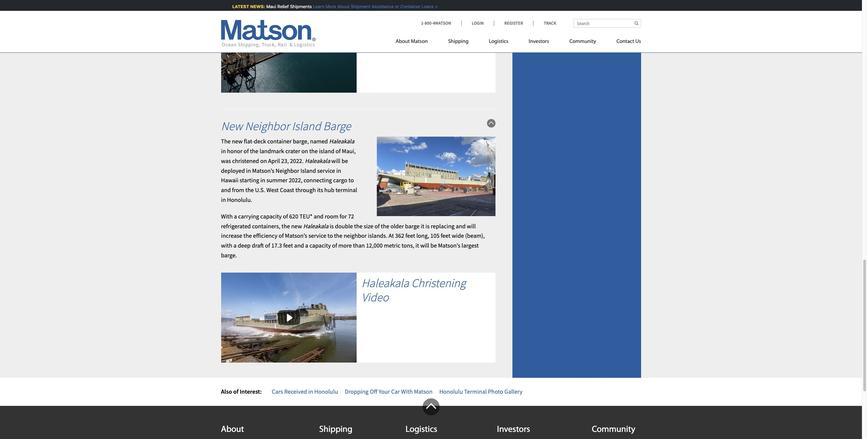 Task type: locate. For each thing, give the bounding box(es) containing it.
on
[[301, 147, 308, 155], [260, 157, 267, 165]]

neighbor
[[245, 119, 289, 134], [276, 167, 299, 175]]

island inside will be deployed in matson's neighbor island service in hawaii starting in summer 2022, connecting cargo to and from the u.s. west coast through its hub terminal in honolulu.
[[300, 167, 316, 175]]

shipping inside shipping link
[[448, 39, 469, 44]]

footer
[[0, 399, 862, 440]]

feet down barge
[[405, 232, 415, 240]]

capacity left more
[[309, 242, 331, 250]]

off
[[370, 388, 377, 396]]

1 vertical spatial community
[[592, 426, 635, 435]]

1-800-4matson link
[[421, 20, 461, 26]]

to up terminal
[[349, 177, 354, 184]]

is up "long," at bottom left
[[425, 222, 430, 230]]

honolulu terminal photo gallery link
[[363, 7, 484, 36], [439, 388, 522, 396]]

0 vertical spatial matson's
[[252, 167, 274, 175]]

0 horizontal spatial shipping
[[319, 426, 352, 435]]

a inside with a carrying capacity of 620 teu* and room for 72 refrigerated containers, the new
[[234, 213, 237, 220]]

1 vertical spatial service
[[308, 232, 326, 240]]

long,
[[416, 232, 429, 240]]

1 vertical spatial be
[[430, 242, 437, 250]]

1 vertical spatial terminal
[[464, 388, 487, 396]]

april
[[268, 157, 280, 165]]

logistics down backtop image
[[406, 426, 437, 435]]

the inside with a carrying capacity of 620 teu* and room for 72 refrigerated containers, the new
[[282, 222, 290, 230]]

about inside footer
[[221, 426, 244, 435]]

honolulu.
[[227, 196, 252, 204]]

investors
[[529, 39, 549, 44], [497, 426, 530, 435]]

1 horizontal spatial logistics
[[489, 39, 508, 44]]

will down "island"
[[331, 157, 340, 165]]

105
[[430, 232, 439, 240]]

1 vertical spatial gallery
[[504, 388, 522, 396]]

0 vertical spatial community
[[569, 39, 596, 44]]

1 vertical spatial to
[[328, 232, 333, 240]]

learn
[[312, 4, 323, 9]]

0 horizontal spatial with
[[221, 213, 233, 220]]

matson up backtop image
[[414, 388, 433, 396]]

0 vertical spatial gallery
[[363, 22, 397, 36]]

honolulu inside honolulu terminal photo gallery
[[363, 7, 408, 22]]

0 vertical spatial honolulu terminal photo gallery
[[363, 7, 484, 36]]

christening video
[[362, 276, 466, 305]]

1 vertical spatial photo
[[488, 388, 503, 396]]

logistics inside 'link'
[[489, 39, 508, 44]]

matson inside top menu navigation
[[411, 39, 428, 44]]

photo
[[455, 7, 484, 22], [488, 388, 503, 396]]

1 horizontal spatial matson's
[[285, 232, 307, 240]]

1 vertical spatial neighbor
[[276, 167, 299, 175]]

1 vertical spatial will
[[467, 222, 476, 230]]

72
[[348, 213, 354, 220]]

honolulu terminal photo gallery for the topmost honolulu terminal photo gallery link
[[363, 7, 484, 36]]

2 vertical spatial will
[[420, 242, 429, 250]]

the left size on the left bottom
[[354, 222, 363, 230]]

top menu navigation
[[396, 36, 641, 49]]

1 horizontal spatial with
[[401, 388, 413, 396]]

about for about
[[221, 426, 244, 435]]

new neighbor island barge
[[221, 119, 351, 134]]

matson's down wide
[[438, 242, 460, 250]]

service up the "connecting"
[[317, 167, 335, 175]]

investors inside footer
[[497, 426, 530, 435]]

car
[[391, 388, 400, 396]]

the down starting
[[245, 186, 254, 194]]

capacity inside "is double the size of the older barge it is replacing and will increase the efficiency of matson's service to the neighbor islands. at 362 feet long, 105 feet wide (beam), with a deep draft of 17.3 feet and a capacity of more than 12,000 metric tons, it will be matson's largest barge."
[[309, 242, 331, 250]]

more
[[338, 242, 352, 250]]

the
[[250, 147, 258, 155], [309, 147, 318, 155], [245, 186, 254, 194], [282, 222, 290, 230], [354, 222, 363, 230], [381, 222, 389, 230], [243, 232, 252, 240], [334, 232, 342, 240]]

hub
[[324, 186, 334, 194]]

0 horizontal spatial capacity
[[260, 213, 282, 220]]

deployed
[[221, 167, 245, 175]]

1 horizontal spatial will
[[420, 242, 429, 250]]

1 horizontal spatial it
[[421, 222, 424, 230]]

relief
[[276, 4, 287, 9]]

island up the "connecting"
[[300, 167, 316, 175]]

of left 17.3
[[265, 242, 270, 250]]

will be deployed in matson's neighbor island service in hawaii starting in summer 2022, connecting cargo to and from the u.s. west coast through its hub terminal in honolulu.
[[221, 157, 357, 204]]

capacity
[[260, 213, 282, 220], [309, 242, 331, 250]]

it
[[421, 222, 424, 230], [415, 242, 419, 250]]

feet down replacing
[[441, 232, 450, 240]]

1 vertical spatial new
[[291, 222, 302, 230]]

in inside the new flat-deck container barge, named haleakala in honor of the landmark crater on the island of maui, was christened on april 23, 2022.
[[221, 147, 226, 155]]

0 horizontal spatial be
[[342, 157, 348, 165]]

>
[[434, 4, 436, 9]]

1 horizontal spatial capacity
[[309, 242, 331, 250]]

matson's inside will be deployed in matson's neighbor island service in hawaii starting in summer 2022, connecting cargo to and from the u.s. west coast through its hub terminal in honolulu.
[[252, 167, 274, 175]]

1 vertical spatial with
[[401, 388, 413, 396]]

with up the refrigerated
[[221, 213, 233, 220]]

islands.
[[368, 232, 387, 240]]

island
[[292, 119, 321, 134], [300, 167, 316, 175]]

0 vertical spatial terminal
[[410, 7, 453, 22]]

to down room
[[328, 232, 333, 240]]

barge,
[[293, 138, 309, 145]]

the down 'flat-'
[[250, 147, 258, 155]]

1-800-4matson
[[421, 20, 451, 26]]

service inside will be deployed in matson's neighbor island service in hawaii starting in summer 2022, connecting cargo to and from the u.s. west coast through its hub terminal in honolulu.
[[317, 167, 335, 175]]

0 horizontal spatial will
[[331, 157, 340, 165]]

room
[[325, 213, 338, 220]]

0 horizontal spatial matson's
[[252, 167, 274, 175]]

track link
[[533, 20, 556, 26]]

0 vertical spatial capacity
[[260, 213, 282, 220]]

1 vertical spatial island
[[300, 167, 316, 175]]

matson's down with a carrying capacity of 620 teu* and room for 72 refrigerated containers, the new
[[285, 232, 307, 240]]

community inside top menu navigation
[[569, 39, 596, 44]]

us
[[635, 39, 641, 44]]

login link
[[461, 20, 494, 26]]

gallery inside honolulu terminal photo gallery
[[363, 22, 397, 36]]

community
[[569, 39, 596, 44], [592, 426, 635, 435]]

hawaii
[[221, 177, 238, 184]]

1 vertical spatial honolulu terminal photo gallery link
[[439, 388, 522, 396]]

about inside top menu navigation
[[396, 39, 410, 44]]

older
[[390, 222, 404, 230]]

community link
[[559, 36, 606, 49]]

0 vertical spatial be
[[342, 157, 348, 165]]

terminal
[[336, 186, 357, 194]]

it right the tons,
[[415, 242, 419, 250]]

capacity up 'containers,'
[[260, 213, 282, 220]]

2 horizontal spatial feet
[[441, 232, 450, 240]]

1 vertical spatial it
[[415, 242, 419, 250]]

matson's
[[252, 167, 274, 175], [285, 232, 307, 240], [438, 242, 460, 250]]

1 horizontal spatial terminal
[[464, 388, 487, 396]]

0 vertical spatial will
[[331, 157, 340, 165]]

new inside with a carrying capacity of 620 teu* and room for 72 refrigerated containers, the new
[[291, 222, 302, 230]]

from
[[232, 186, 244, 194]]

1 horizontal spatial new
[[291, 222, 302, 230]]

u.s.
[[255, 186, 265, 194]]

will
[[331, 157, 340, 165], [467, 222, 476, 230], [420, 242, 429, 250]]

0 horizontal spatial about
[[221, 426, 244, 435]]

0 vertical spatial about
[[336, 4, 348, 9]]

with
[[221, 242, 232, 250]]

1 horizontal spatial on
[[301, 147, 308, 155]]

1 vertical spatial investors
[[497, 426, 530, 435]]

0 vertical spatial service
[[317, 167, 335, 175]]

0 horizontal spatial logistics
[[406, 426, 437, 435]]

matson
[[411, 39, 428, 44], [414, 388, 433, 396]]

2 vertical spatial about
[[221, 426, 244, 435]]

0 horizontal spatial to
[[328, 232, 333, 240]]

of left maui,
[[336, 147, 341, 155]]

containers,
[[252, 222, 280, 230]]

draft
[[252, 242, 264, 250]]

matson's down april
[[252, 167, 274, 175]]

be
[[342, 157, 348, 165], [430, 242, 437, 250]]

login
[[472, 20, 484, 26]]

0 vertical spatial matson
[[411, 39, 428, 44]]

0 horizontal spatial gallery
[[363, 22, 397, 36]]

is
[[330, 222, 334, 230], [425, 222, 430, 230]]

1 vertical spatial on
[[260, 157, 267, 165]]

a right with
[[233, 242, 237, 250]]

double
[[335, 222, 353, 230]]

news:
[[249, 4, 264, 9]]

maui,
[[342, 147, 356, 155]]

0 vertical spatial on
[[301, 147, 308, 155]]

1 vertical spatial capacity
[[309, 242, 331, 250]]

service down teu*
[[308, 232, 326, 240]]

west
[[266, 186, 279, 194]]

gallery
[[363, 22, 397, 36], [504, 388, 522, 396]]

and down hawaii
[[221, 186, 231, 194]]

section
[[504, 0, 649, 378]]

1 vertical spatial about
[[396, 39, 410, 44]]

0 vertical spatial investors
[[529, 39, 549, 44]]

0 horizontal spatial new
[[232, 138, 243, 145]]

neighbor inside will be deployed in matson's neighbor island service in hawaii starting in summer 2022, connecting cargo to and from the u.s. west coast through its hub terminal in honolulu.
[[276, 167, 299, 175]]

learn more about shipment assistance or container loans > link
[[312, 4, 436, 9]]

logistics down register link
[[489, 39, 508, 44]]

in right received
[[308, 388, 313, 396]]

shipping
[[448, 39, 469, 44], [319, 426, 352, 435]]

0 horizontal spatial photo
[[455, 7, 484, 22]]

on left april
[[260, 157, 267, 165]]

size
[[364, 222, 373, 230]]

logistics
[[489, 39, 508, 44], [406, 426, 437, 435]]

2 horizontal spatial matson's
[[438, 242, 460, 250]]

0 horizontal spatial terminal
[[410, 7, 453, 22]]

largest
[[462, 242, 479, 250]]

it up "long," at bottom left
[[421, 222, 424, 230]]

2 is from the left
[[425, 222, 430, 230]]

new down "620"
[[291, 222, 302, 230]]

will down "long," at bottom left
[[420, 242, 429, 250]]

increase
[[221, 232, 242, 240]]

maui
[[265, 4, 275, 9]]

2 vertical spatial matson's
[[438, 242, 460, 250]]

crater
[[285, 147, 300, 155]]

assistance
[[370, 4, 392, 9]]

received
[[284, 388, 307, 396]]

1 horizontal spatial honolulu
[[363, 7, 408, 22]]

is down room
[[330, 222, 334, 230]]

neighbor up deck
[[245, 119, 289, 134]]

loans
[[420, 4, 432, 9]]

feet right 17.3
[[283, 242, 293, 250]]

logistics link
[[479, 36, 519, 49]]

community inside footer
[[592, 426, 635, 435]]

be down maui,
[[342, 157, 348, 165]]

0 vertical spatial shipping
[[448, 39, 469, 44]]

coast
[[280, 186, 294, 194]]

1 horizontal spatial gallery
[[504, 388, 522, 396]]

will up the (beam),
[[467, 222, 476, 230]]

haleakala inside the new flat-deck container barge, named haleakala in honor of the landmark crater on the island of maui, was christened on april 23, 2022.
[[329, 138, 354, 145]]

1 vertical spatial honolulu terminal photo gallery
[[439, 388, 522, 396]]

footer containing about
[[0, 399, 862, 440]]

1 vertical spatial logistics
[[406, 426, 437, 435]]

0 vertical spatial to
[[349, 177, 354, 184]]

0 vertical spatial with
[[221, 213, 233, 220]]

new up honor
[[232, 138, 243, 145]]

and
[[221, 186, 231, 194], [314, 213, 323, 220], [456, 222, 466, 230], [294, 242, 304, 250]]

2 horizontal spatial honolulu
[[439, 388, 463, 396]]

1 horizontal spatial is
[[425, 222, 430, 230]]

0 vertical spatial honolulu terminal photo gallery link
[[363, 7, 484, 36]]

on down barge,
[[301, 147, 308, 155]]

container
[[267, 138, 292, 145]]

None search field
[[573, 19, 641, 28]]

will inside will be deployed in matson's neighbor island service in hawaii starting in summer 2022, connecting cargo to and from the u.s. west coast through its hub terminal in honolulu.
[[331, 157, 340, 165]]

matson down 1-
[[411, 39, 428, 44]]

the down "620"
[[282, 222, 290, 230]]

0 vertical spatial logistics
[[489, 39, 508, 44]]

0 vertical spatial new
[[232, 138, 243, 145]]

1 horizontal spatial shipping
[[448, 39, 469, 44]]

0 vertical spatial it
[[421, 222, 424, 230]]

2 horizontal spatial about
[[396, 39, 410, 44]]

gallery for bottom honolulu terminal photo gallery link
[[504, 388, 522, 396]]

honolulu
[[363, 7, 408, 22], [314, 388, 338, 396], [439, 388, 463, 396]]

1 horizontal spatial be
[[430, 242, 437, 250]]

1 is from the left
[[330, 222, 334, 230]]

backtop image
[[487, 119, 495, 128]]

of right size on the left bottom
[[375, 222, 380, 230]]

neighbor down 23,
[[276, 167, 299, 175]]

1 vertical spatial shipping
[[319, 426, 352, 435]]

new
[[232, 138, 243, 145], [291, 222, 302, 230]]

the inside will be deployed in matson's neighbor island service in hawaii starting in summer 2022, connecting cargo to and from the u.s. west coast through its hub terminal in honolulu.
[[245, 186, 254, 194]]

capacity inside with a carrying capacity of 620 teu* and room for 72 refrigerated containers, the new
[[260, 213, 282, 220]]

island up barge,
[[292, 119, 321, 134]]

a
[[234, 213, 237, 220], [233, 242, 237, 250], [305, 242, 308, 250]]

in down the
[[221, 147, 226, 155]]

with right 'car'
[[401, 388, 413, 396]]

the down the named
[[309, 147, 318, 155]]

and right teu*
[[314, 213, 323, 220]]

0 vertical spatial island
[[292, 119, 321, 134]]

1 horizontal spatial to
[[349, 177, 354, 184]]

a up the refrigerated
[[234, 213, 237, 220]]

0 horizontal spatial is
[[330, 222, 334, 230]]

be down 105
[[430, 242, 437, 250]]

of left "620"
[[283, 213, 288, 220]]



Task type: vqa. For each thing, say whether or not it's contained in the screenshot.
top NUMBER.
no



Task type: describe. For each thing, give the bounding box(es) containing it.
2 horizontal spatial will
[[467, 222, 476, 230]]

container
[[399, 4, 419, 9]]

was
[[221, 157, 231, 165]]

wide
[[452, 232, 464, 240]]

2022,
[[289, 177, 302, 184]]

shipment
[[350, 4, 369, 9]]

deep
[[238, 242, 251, 250]]

the down double
[[334, 232, 342, 240]]

be inside will be deployed in matson's neighbor island service in hawaii starting in summer 2022, connecting cargo to and from the u.s. west coast through its hub terminal in honolulu.
[[342, 157, 348, 165]]

0 horizontal spatial on
[[260, 157, 267, 165]]

0 vertical spatial photo
[[455, 7, 484, 22]]

your
[[379, 388, 390, 396]]

to inside "is double the size of the older barge it is replacing and will increase the efficiency of matson's service to the neighbor islands. at 362 feet long, 105 feet wide (beam), with a deep draft of 17.3 feet and a capacity of more than 12,000 metric tons, it will be matson's largest barge."
[[328, 232, 333, 240]]

than
[[353, 242, 365, 250]]

0 horizontal spatial it
[[415, 242, 419, 250]]

and inside with a carrying capacity of 620 teu* and room for 72 refrigerated containers, the new
[[314, 213, 323, 220]]

tons,
[[402, 242, 414, 250]]

summer
[[266, 177, 288, 184]]

teu*
[[299, 213, 312, 220]]

named
[[310, 138, 328, 145]]

the new flat-deck container barge, named haleakala in honor of the landmark crater on the island of maui, was christened on april 23, 2022.
[[221, 138, 356, 165]]

of left more
[[332, 242, 337, 250]]

honolulu terminal photo gallery for bottom honolulu terminal photo gallery link
[[439, 388, 522, 396]]

landmark
[[260, 147, 284, 155]]

terminal for the topmost honolulu terminal photo gallery link
[[410, 7, 453, 22]]

be inside "is double the size of the older barge it is replacing and will increase the efficiency of matson's service to the neighbor islands. at 362 feet long, 105 feet wide (beam), with a deep draft of 17.3 feet and a capacity of more than 12,000 metric tons, it will be matson's largest barge."
[[430, 242, 437, 250]]

the up at
[[381, 222, 389, 230]]

carrying
[[238, 213, 259, 220]]

christened
[[232, 157, 259, 165]]

with a carrying capacity of 620 teu* and room for 72 refrigerated containers, the new
[[221, 213, 354, 230]]

investors inside top menu navigation
[[529, 39, 549, 44]]

1 vertical spatial matson
[[414, 388, 433, 396]]

dropping off your car with matson
[[345, 388, 433, 396]]

at
[[389, 232, 394, 240]]

search image
[[634, 21, 639, 25]]

(beam),
[[465, 232, 485, 240]]

through
[[295, 186, 316, 194]]

the
[[221, 138, 231, 145]]

dropping
[[345, 388, 369, 396]]

contact us
[[616, 39, 641, 44]]

cars received in honolulu link
[[272, 388, 338, 396]]

flat-
[[244, 138, 254, 145]]

about matson link
[[396, 36, 438, 49]]

latest news: maui relief shipments learn more about shipment assistance or container loans >
[[231, 4, 436, 9]]

investors link
[[519, 36, 559, 49]]

cargo
[[333, 177, 347, 184]]

honolulu for bottom honolulu terminal photo gallery link
[[439, 388, 463, 396]]

with inside with a carrying capacity of 620 teu* and room for 72 refrigerated containers, the new
[[221, 213, 233, 220]]

logistics inside footer
[[406, 426, 437, 435]]

about for about matson
[[396, 39, 410, 44]]

of inside with a carrying capacity of 620 teu* and room for 72 refrigerated containers, the new
[[283, 213, 288, 220]]

for
[[340, 213, 347, 220]]

service inside "is double the size of the older barge it is replacing and will increase the efficiency of matson's service to the neighbor islands. at 362 feet long, 105 feet wide (beam), with a deep draft of 17.3 feet and a capacity of more than 12,000 metric tons, it will be matson's largest barge."
[[308, 232, 326, 240]]

800-
[[425, 20, 433, 26]]

also of interest:
[[221, 388, 262, 396]]

is double the size of the older barge it is replacing and will increase the efficiency of matson's service to the neighbor islands. at 362 feet long, 105 feet wide (beam), with a deep draft of 17.3 feet and a capacity of more than 12,000 metric tons, it will be matson's largest barge.
[[221, 222, 485, 259]]

latest
[[231, 4, 248, 9]]

new inside the new flat-deck container barge, named haleakala in honor of the landmark crater on the island of maui, was christened on april 23, 2022.
[[232, 138, 243, 145]]

2022.
[[290, 157, 304, 165]]

gallery for the topmost honolulu terminal photo gallery link
[[363, 22, 397, 36]]

barge
[[323, 119, 351, 134]]

shipping inside footer
[[319, 426, 352, 435]]

neighbor
[[344, 232, 367, 240]]

and right 17.3
[[294, 242, 304, 250]]

terminal for bottom honolulu terminal photo gallery link
[[464, 388, 487, 396]]

barge.
[[221, 252, 237, 259]]

1 horizontal spatial photo
[[488, 388, 503, 396]]

connecting
[[304, 177, 332, 184]]

honolulu for the topmost honolulu terminal photo gallery link
[[363, 7, 408, 22]]

new
[[221, 119, 243, 134]]

620
[[289, 213, 298, 220]]

replacing
[[431, 222, 455, 230]]

contact us link
[[606, 36, 641, 49]]

backtop image
[[422, 399, 439, 416]]

its
[[317, 186, 323, 194]]

of right also
[[233, 388, 238, 396]]

about matson
[[396, 39, 428, 44]]

362
[[395, 232, 404, 240]]

1 horizontal spatial feet
[[405, 232, 415, 240]]

in up the u.s. at the top left of page
[[260, 177, 265, 184]]

refrigerated
[[221, 222, 251, 230]]

to inside will be deployed in matson's neighbor island service in hawaii starting in summer 2022, connecting cargo to and from the u.s. west coast through its hub terminal in honolulu.
[[349, 177, 354, 184]]

new barge haleakala at shipyard on the willamette river image
[[376, 137, 495, 216]]

in up cargo
[[336, 167, 341, 175]]

0 vertical spatial neighbor
[[245, 119, 289, 134]]

shipments
[[289, 4, 310, 9]]

a down teu*
[[305, 242, 308, 250]]

track
[[544, 20, 556, 26]]

blue matson logo with ocean, shipping, truck, rail and logistics written beneath it. image
[[221, 20, 316, 48]]

and inside will be deployed in matson's neighbor island service in hawaii starting in summer 2022, connecting cargo to and from the u.s. west coast through its hub terminal in honolulu.
[[221, 186, 231, 194]]

metric
[[384, 242, 400, 250]]

island
[[319, 147, 334, 155]]

1-
[[421, 20, 425, 26]]

barge
[[405, 222, 420, 230]]

in left honolulu.
[[221, 196, 226, 204]]

23,
[[281, 157, 289, 165]]

also
[[221, 388, 232, 396]]

Search search field
[[573, 19, 641, 28]]

in up starting
[[246, 167, 251, 175]]

dropping off your car with matson link
[[345, 388, 433, 396]]

christening
[[411, 276, 466, 291]]

register link
[[494, 20, 533, 26]]

register
[[504, 20, 523, 26]]

deck
[[254, 138, 266, 145]]

starting
[[240, 177, 259, 184]]

0 horizontal spatial feet
[[283, 242, 293, 250]]

1 horizontal spatial about
[[336, 4, 348, 9]]

of up christened
[[244, 147, 249, 155]]

1 vertical spatial matson's
[[285, 232, 307, 240]]

of up 17.3
[[279, 232, 284, 240]]

more
[[324, 4, 335, 9]]

the up deep
[[243, 232, 252, 240]]

shipping link
[[438, 36, 479, 49]]

cars
[[272, 388, 283, 396]]

0 horizontal spatial honolulu
[[314, 388, 338, 396]]

and up wide
[[456, 222, 466, 230]]

or
[[394, 4, 398, 9]]



